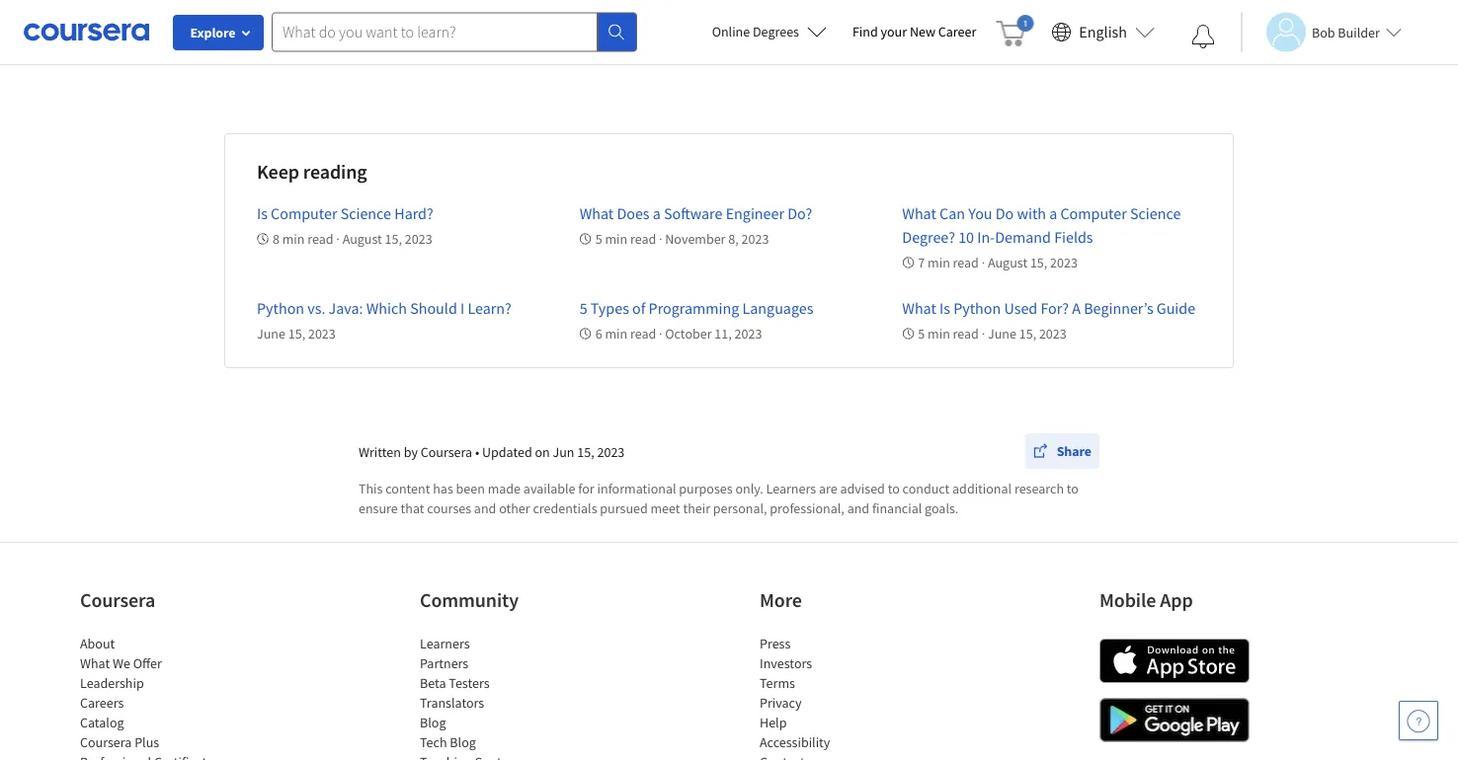 Task type: describe. For each thing, give the bounding box(es) containing it.
community
[[420, 588, 519, 613]]

explore
[[190, 24, 236, 41]]

other
[[499, 500, 530, 518]]

1 to from the left
[[888, 480, 900, 498]]

list for coursera
[[80, 634, 248, 761]]

financial
[[872, 500, 922, 518]]

degree?
[[902, 227, 955, 247]]

what is python used for? a beginner's guide link
[[902, 298, 1195, 318]]

careers link
[[80, 694, 124, 712]]

their
[[683, 500, 710, 518]]

purposes
[[679, 480, 733, 498]]

get it on google play image
[[1100, 698, 1250, 743]]

personal,
[[713, 500, 767, 518]]

only.
[[735, 480, 763, 498]]

1 vertical spatial coursera
[[80, 588, 155, 613]]

terms
[[760, 675, 795, 693]]

meet
[[651, 500, 680, 518]]

beta testers link
[[420, 675, 490, 693]]

types
[[591, 298, 629, 318]]

list for community
[[420, 634, 588, 761]]

read for science
[[308, 230, 333, 248]]

2023 for 5 types of programming languages
[[735, 325, 762, 343]]

accessibility link
[[760, 734, 830, 752]]

coursera plus link
[[80, 734, 159, 752]]

bob builder button
[[1241, 12, 1402, 52]]

python inside python vs. java: which should i learn? june 15, 2023
[[257, 298, 304, 318]]

leadership
[[80, 675, 144, 693]]

that
[[401, 500, 424, 518]]

research
[[1015, 480, 1064, 498]]

advised
[[840, 480, 885, 498]]

august for science
[[342, 230, 382, 248]]

mobile
[[1100, 588, 1156, 613]]

written by coursera • updated on jun 15, 2023
[[359, 443, 625, 461]]

degrees
[[753, 23, 799, 41]]

2023 for is computer science hard?
[[405, 230, 432, 248]]

translators
[[420, 694, 484, 712]]

1 and from the left
[[474, 500, 496, 518]]

offer
[[133, 655, 162, 673]]

learners link
[[420, 635, 470, 653]]

i
[[460, 298, 464, 318]]

6 min read · october 11, 2023
[[595, 325, 762, 343]]

available
[[523, 480, 575, 498]]

written
[[359, 443, 401, 461]]

can
[[940, 204, 965, 223]]

june inside python vs. java: which should i learn? june 15, 2023
[[257, 325, 285, 343]]

which
[[366, 298, 407, 318]]

app
[[1160, 588, 1193, 613]]

5 min read · june 15, 2023
[[918, 325, 1067, 343]]

jun
[[553, 443, 574, 461]]

new
[[910, 23, 936, 41]]

download on the app store image
[[1100, 639, 1250, 684]]

list item for coursera
[[80, 753, 248, 761]]

1 computer from the left
[[271, 204, 337, 223]]

2 to from the left
[[1067, 480, 1079, 498]]

updated
[[482, 443, 532, 461]]

min for types
[[605, 325, 627, 343]]

min for is
[[928, 325, 950, 343]]

2 python from the left
[[953, 298, 1001, 318]]

find
[[853, 23, 878, 41]]

your
[[881, 23, 907, 41]]

min for can
[[928, 254, 950, 272]]

5 for 5 min read · november 8, 2023
[[595, 230, 602, 248]]

with
[[1017, 204, 1046, 223]]

keep reading
[[257, 160, 367, 184]]

on
[[535, 443, 550, 461]]

been
[[456, 480, 485, 498]]

ensure
[[359, 500, 398, 518]]

what does a software engineer do? link
[[580, 204, 812, 223]]

a inside what can you do with a computer science degree? 10 in-demand fields
[[1049, 204, 1057, 223]]

privacy link
[[760, 694, 802, 712]]

november
[[665, 230, 726, 248]]

partners link
[[420, 655, 469, 673]]

5 types of programming languages
[[580, 298, 813, 318]]

a
[[1072, 298, 1081, 318]]

find your new career
[[853, 23, 976, 41]]

5 min read · november 8, 2023
[[595, 230, 769, 248]]

about
[[80, 635, 115, 653]]

sources
[[732, 39, 785, 58]]

professional,
[[770, 500, 844, 518]]

what can you do with a computer science degree? 10 in-demand fields link
[[902, 204, 1181, 247]]

this
[[359, 480, 383, 498]]

8
[[273, 230, 280, 248]]

6
[[595, 325, 602, 343]]

hide
[[697, 39, 729, 58]]

1 horizontal spatial blog
[[450, 734, 476, 752]]

2 june from the left
[[988, 325, 1016, 343]]

read for you
[[953, 254, 979, 272]]

· for you
[[982, 254, 985, 272]]

science inside what can you do with a computer science degree? 10 in-demand fields
[[1130, 204, 1181, 223]]

content
[[386, 480, 430, 498]]

careers
[[80, 694, 124, 712]]

partners
[[420, 655, 469, 673]]

coursera image
[[24, 16, 149, 48]]

online
[[712, 23, 750, 41]]

additional
[[952, 480, 1012, 498]]

15, for what is python used for? a beginner's guide
[[1019, 325, 1036, 343]]

what for what does a software engineer do?
[[580, 204, 614, 223]]

learners inside "learners partners beta testers translators blog tech blog"
[[420, 635, 470, 653]]

august for you
[[988, 254, 1028, 272]]

does
[[617, 204, 650, 223]]

online degrees
[[712, 23, 799, 41]]

2023 for what does a software engineer do?
[[741, 230, 769, 248]]

read for a
[[630, 230, 656, 248]]

bob builder
[[1312, 23, 1380, 41]]

learners inside this content has been made available for informational purposes only. learners are advised to conduct additional research to ensure that courses and other credentials pursued meet their personal, professional, and financial goals.
[[766, 480, 816, 498]]

0 vertical spatial blog
[[420, 714, 446, 732]]

we
[[113, 655, 130, 673]]

catalog link
[[80, 714, 124, 732]]



Task type: vqa. For each thing, say whether or not it's contained in the screenshot.


Task type: locate. For each thing, give the bounding box(es) containing it.
15, inside python vs. java: which should i learn? june 15, 2023
[[288, 325, 305, 343]]

goals.
[[925, 500, 959, 518]]

1 science from the left
[[340, 204, 391, 223]]

to right research
[[1067, 480, 1079, 498]]

min for computer
[[282, 230, 305, 248]]

2 list from the left
[[420, 634, 588, 761]]

5 up types
[[595, 230, 602, 248]]

python left vs.
[[257, 298, 304, 318]]

8,
[[728, 230, 739, 248]]

find your new career link
[[843, 20, 986, 44]]

learners up partners
[[420, 635, 470, 653]]

what inside about what we offer leadership careers catalog coursera plus
[[80, 655, 110, 673]]

python vs. java: which should i learn? link
[[257, 298, 511, 318]]

1 a from the left
[[653, 204, 661, 223]]

guide
[[1157, 298, 1195, 318]]

list item down tech blog link
[[420, 753, 588, 761]]

credentials
[[533, 500, 597, 518]]

· for python
[[982, 325, 985, 343]]

coursera down catalog at bottom left
[[80, 734, 132, 752]]

by
[[404, 443, 418, 461]]

5 for 5 min read · june 15, 2023
[[918, 325, 925, 343]]

2023 right "11," on the top of page
[[735, 325, 762, 343]]

python up 5 min read · june 15, 2023
[[953, 298, 1001, 318]]

more
[[760, 588, 802, 613]]

translators link
[[420, 694, 484, 712]]

share
[[1057, 443, 1092, 460]]

help link
[[760, 714, 787, 732]]

0 horizontal spatial learners
[[420, 635, 470, 653]]

do?
[[788, 204, 812, 223]]

· down in-
[[982, 254, 985, 272]]

builder
[[1338, 23, 1380, 41]]

2023 down the hard?
[[405, 230, 432, 248]]

of
[[632, 298, 646, 318]]

explore button
[[173, 15, 264, 50]]

1 vertical spatial august
[[988, 254, 1028, 272]]

list item down accessibility link
[[760, 753, 928, 761]]

software
[[664, 204, 723, 223]]

0 vertical spatial august
[[342, 230, 382, 248]]

min down does
[[605, 230, 627, 248]]

list item for community
[[420, 753, 588, 761]]

5 for 5 types of programming languages
[[580, 298, 587, 318]]

2 list item from the left
[[420, 753, 588, 761]]

learners up professional,
[[766, 480, 816, 498]]

1 horizontal spatial a
[[1049, 204, 1057, 223]]

15, for is computer science hard?
[[385, 230, 402, 248]]

is down keep
[[257, 204, 268, 223]]

coursera up about link
[[80, 588, 155, 613]]

5
[[595, 230, 602, 248], [580, 298, 587, 318], [918, 325, 925, 343]]

1 horizontal spatial june
[[988, 325, 1016, 343]]

privacy
[[760, 694, 802, 712]]

programming
[[649, 298, 739, 318]]

1 python from the left
[[257, 298, 304, 318]]

0 vertical spatial coursera
[[421, 443, 472, 461]]

engineer
[[726, 204, 784, 223]]

june down the 8
[[257, 325, 285, 343]]

vs.
[[307, 298, 325, 318]]

career
[[938, 23, 976, 41]]

15, right jun
[[577, 443, 594, 461]]

0 horizontal spatial science
[[340, 204, 391, 223]]

list containing press
[[760, 634, 928, 761]]

list item
[[80, 753, 248, 761], [420, 753, 588, 761], [760, 753, 928, 761]]

7
[[918, 254, 925, 272]]

1 horizontal spatial and
[[847, 500, 869, 518]]

a
[[653, 204, 661, 223], [1049, 204, 1057, 223]]

what left does
[[580, 204, 614, 223]]

2 horizontal spatial list
[[760, 634, 928, 761]]

11,
[[715, 325, 732, 343]]

you
[[968, 204, 992, 223]]

1 vertical spatial is
[[940, 298, 950, 318]]

online degrees button
[[696, 10, 843, 53]]

and
[[474, 500, 496, 518], [847, 500, 869, 518]]

and down been
[[474, 500, 496, 518]]

list
[[80, 634, 248, 761], [420, 634, 588, 761], [760, 634, 928, 761]]

what can you do with a computer science degree? 10 in-demand fields
[[902, 204, 1181, 247]]

share button
[[1025, 434, 1100, 469], [1025, 434, 1100, 469]]

made
[[488, 480, 521, 498]]

science up guide at right top
[[1130, 204, 1181, 223]]

0 horizontal spatial 5
[[580, 298, 587, 318]]

2023 for what is python used for? a beginner's guide
[[1039, 325, 1067, 343]]

· left november
[[659, 230, 662, 248]]

15, for what can you do with a computer science degree? 10 in-demand fields
[[1030, 254, 1047, 272]]

investors link
[[760, 655, 812, 673]]

3 list item from the left
[[760, 753, 928, 761]]

0 horizontal spatial a
[[653, 204, 661, 223]]

2023 right the 8,
[[741, 230, 769, 248]]

min right the 8
[[282, 230, 305, 248]]

1 horizontal spatial is
[[940, 298, 950, 318]]

what we offer link
[[80, 655, 162, 673]]

0 horizontal spatial python
[[257, 298, 304, 318]]

2 computer from the left
[[1060, 204, 1127, 223]]

0 horizontal spatial blog
[[420, 714, 446, 732]]

python
[[257, 298, 304, 318], [953, 298, 1001, 318]]

0 horizontal spatial august
[[342, 230, 382, 248]]

3 list from the left
[[760, 634, 928, 761]]

python vs. java: which should i learn? june 15, 2023
[[257, 298, 511, 343]]

read down does
[[630, 230, 656, 248]]

blog up tech
[[420, 714, 446, 732]]

read down "is computer science hard?"
[[308, 230, 333, 248]]

a right with
[[1049, 204, 1057, 223]]

1 horizontal spatial learners
[[766, 480, 816, 498]]

languages
[[742, 298, 813, 318]]

2023 up informational at bottom
[[597, 443, 625, 461]]

1 vertical spatial 5
[[580, 298, 587, 318]]

2023 for what can you do with a computer science degree? 10 in-demand fields
[[1050, 254, 1078, 272]]

list containing learners
[[420, 634, 588, 761]]

0 horizontal spatial list item
[[80, 753, 248, 761]]

1 horizontal spatial python
[[953, 298, 1001, 318]]

0 vertical spatial learners
[[766, 480, 816, 498]]

science up 8 min read · august 15, 2023 at the left of page
[[340, 204, 391, 223]]

for
[[578, 480, 594, 498]]

what is python used for? a beginner's guide
[[902, 298, 1195, 318]]

coursera left •
[[421, 443, 472, 461]]

list containing about
[[80, 634, 248, 761]]

what for what can you do with a computer science degree? 10 in-demand fields
[[902, 204, 936, 223]]

· for a
[[659, 230, 662, 248]]

2 vertical spatial 5
[[918, 325, 925, 343]]

min right 7
[[928, 254, 950, 272]]

read down 10
[[953, 254, 979, 272]]

in-
[[977, 227, 995, 247]]

1 horizontal spatial list
[[420, 634, 588, 761]]

bob
[[1312, 23, 1335, 41]]

learners partners beta testers translators blog tech blog
[[420, 635, 490, 752]]

java:
[[329, 298, 363, 318]]

what
[[580, 204, 614, 223], [902, 204, 936, 223], [902, 298, 936, 318], [80, 655, 110, 673]]

beta
[[420, 675, 446, 693]]

august down demand
[[988, 254, 1028, 272]]

do
[[996, 204, 1014, 223]]

what up degree?
[[902, 204, 936, 223]]

min down 7 min read · august 15, 2023
[[928, 325, 950, 343]]

august down "is computer science hard?"
[[342, 230, 382, 248]]

0 horizontal spatial list
[[80, 634, 248, 761]]

list for more
[[760, 634, 928, 761]]

2023 down the 'fields'
[[1050, 254, 1078, 272]]

5 down 7
[[918, 325, 925, 343]]

computer up the 'fields'
[[1060, 204, 1127, 223]]

What do you want to learn? text field
[[272, 12, 598, 52]]

1 vertical spatial learners
[[420, 635, 470, 653]]

min for does
[[605, 230, 627, 248]]

list item for more
[[760, 753, 928, 761]]

keep
[[257, 160, 299, 184]]

help center image
[[1407, 709, 1430, 733]]

coursera inside about what we offer leadership careers catalog coursera plus
[[80, 734, 132, 752]]

0 horizontal spatial june
[[257, 325, 285, 343]]

15, down the used
[[1019, 325, 1036, 343]]

15, down the hard?
[[385, 230, 402, 248]]

1 horizontal spatial list item
[[420, 753, 588, 761]]

2 vertical spatial coursera
[[80, 734, 132, 752]]

hard?
[[394, 204, 433, 223]]

tech
[[420, 734, 447, 752]]

5 left types
[[580, 298, 587, 318]]

15, down 'python vs. java: which should i learn?' link
[[288, 325, 305, 343]]

0 horizontal spatial is
[[257, 204, 268, 223]]

2 science from the left
[[1130, 204, 1181, 223]]

press link
[[760, 635, 791, 653]]

0 vertical spatial is
[[257, 204, 268, 223]]

2 horizontal spatial list item
[[760, 753, 928, 761]]

0 horizontal spatial to
[[888, 480, 900, 498]]

1 horizontal spatial 5
[[595, 230, 602, 248]]

15, down demand
[[1030, 254, 1047, 272]]

terms link
[[760, 675, 795, 693]]

computer up the 8
[[271, 204, 337, 223]]

october
[[665, 325, 712, 343]]

hide sources button
[[666, 29, 792, 68]]

press
[[760, 635, 791, 653]]

what for what is python used for? a beginner's guide
[[902, 298, 936, 318]]

read for of
[[630, 325, 656, 343]]

1 june from the left
[[257, 325, 285, 343]]

0 horizontal spatial computer
[[271, 204, 337, 223]]

read for python
[[953, 325, 979, 343]]

what inside what can you do with a computer science degree? 10 in-demand fields
[[902, 204, 936, 223]]

what down 'about'
[[80, 655, 110, 673]]

· down "is computer science hard?"
[[336, 230, 340, 248]]

to up financial
[[888, 480, 900, 498]]

·
[[336, 230, 340, 248], [659, 230, 662, 248], [982, 254, 985, 272], [659, 325, 662, 343], [982, 325, 985, 343]]

· down what is python used for? a beginner's guide "link"
[[982, 325, 985, 343]]

2 a from the left
[[1049, 204, 1057, 223]]

about what we offer leadership careers catalog coursera plus
[[80, 635, 162, 752]]

mobile app
[[1100, 588, 1193, 613]]

beginner's
[[1084, 298, 1153, 318]]

english
[[1079, 22, 1127, 42]]

courses
[[427, 500, 471, 518]]

· for of
[[659, 325, 662, 343]]

2 horizontal spatial 5
[[918, 325, 925, 343]]

read down 7 min read · august 15, 2023
[[953, 325, 979, 343]]

show notifications image
[[1191, 25, 1215, 48]]

2023 down 'for?'
[[1039, 325, 1067, 343]]

1 vertical spatial blog
[[450, 734, 476, 752]]

· for science
[[336, 230, 340, 248]]

1 list item from the left
[[80, 753, 248, 761]]

8 min read · august 15, 2023
[[273, 230, 432, 248]]

1 horizontal spatial computer
[[1060, 204, 1127, 223]]

hide sources
[[697, 39, 785, 58]]

blog right tech
[[450, 734, 476, 752]]

and down advised
[[847, 500, 869, 518]]

1 horizontal spatial to
[[1067, 480, 1079, 498]]

computer
[[271, 204, 337, 223], [1060, 204, 1127, 223]]

computer inside what can you do with a computer science degree? 10 in-demand fields
[[1060, 204, 1127, 223]]

science
[[340, 204, 391, 223], [1130, 204, 1181, 223]]

used
[[1004, 298, 1038, 318]]

list item down plus
[[80, 753, 248, 761]]

a right does
[[653, 204, 661, 223]]

coursera
[[421, 443, 472, 461], [80, 588, 155, 613], [80, 734, 132, 752]]

is computer science hard? link
[[257, 204, 437, 223]]

june down the used
[[988, 325, 1016, 343]]

2023 inside python vs. java: which should i learn? june 15, 2023
[[308, 325, 336, 343]]

demand
[[995, 227, 1051, 247]]

1 list from the left
[[80, 634, 248, 761]]

15,
[[385, 230, 402, 248], [1030, 254, 1047, 272], [288, 325, 305, 343], [1019, 325, 1036, 343], [577, 443, 594, 461]]

10
[[958, 227, 974, 247]]

min right 6
[[605, 325, 627, 343]]

0 horizontal spatial and
[[474, 500, 496, 518]]

2 and from the left
[[847, 500, 869, 518]]

is up 5 min read · june 15, 2023
[[940, 298, 950, 318]]

informational
[[597, 480, 676, 498]]

None search field
[[272, 12, 637, 52]]

min
[[282, 230, 305, 248], [605, 230, 627, 248], [928, 254, 950, 272], [605, 325, 627, 343], [928, 325, 950, 343]]

1 horizontal spatial science
[[1130, 204, 1181, 223]]

leadership link
[[80, 675, 144, 693]]

read down of
[[630, 325, 656, 343]]

what down 7
[[902, 298, 936, 318]]

· left october
[[659, 325, 662, 343]]

english button
[[1044, 0, 1163, 64]]

1 horizontal spatial august
[[988, 254, 1028, 272]]

2023 down vs.
[[308, 325, 336, 343]]

shopping cart: 1 item image
[[996, 15, 1034, 46]]

0 vertical spatial 5
[[595, 230, 602, 248]]



